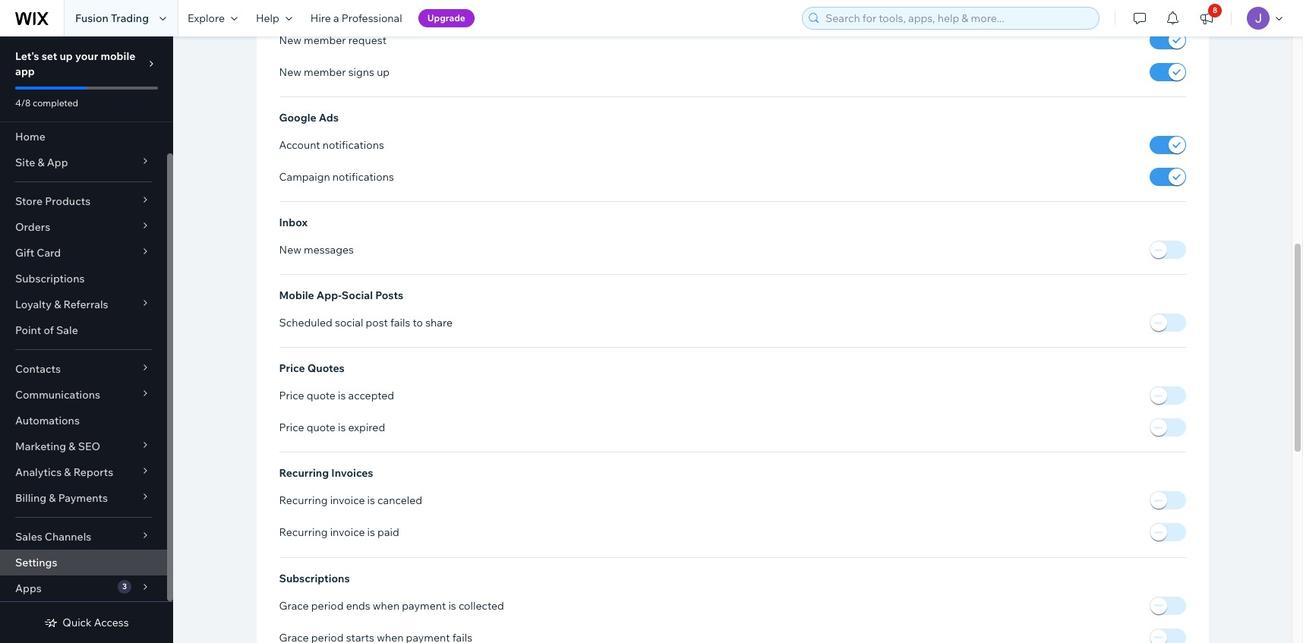 Task type: vqa. For each thing, say whether or not it's contained in the screenshot.
the bottom the Cancel button
no



Task type: describe. For each thing, give the bounding box(es) containing it.
apps
[[15, 582, 42, 596]]

explore
[[188, 11, 225, 25]]

new for new member request
[[279, 33, 302, 47]]

reports
[[73, 466, 113, 479]]

is for expired
[[338, 421, 346, 435]]

price for price quote is expired
[[279, 421, 304, 435]]

price quote is expired
[[279, 421, 385, 435]]

payment
[[402, 599, 446, 613]]

gift card
[[15, 246, 61, 260]]

period
[[311, 599, 344, 613]]

sales channels
[[15, 530, 91, 544]]

canceled
[[378, 494, 423, 508]]

loyalty & referrals button
[[0, 292, 167, 318]]

member for signs
[[304, 65, 346, 79]]

app-
[[317, 289, 342, 303]]

invoice for paid
[[330, 526, 365, 540]]

home
[[15, 130, 45, 144]]

inbox
[[279, 216, 308, 230]]

quote for accepted
[[307, 389, 336, 403]]

1 vertical spatial subscriptions
[[279, 572, 350, 586]]

let's
[[15, 49, 39, 63]]

collected
[[459, 599, 505, 613]]

paid
[[378, 526, 400, 540]]

new for new member signs up
[[279, 65, 302, 79]]

billing & payments button
[[0, 486, 167, 511]]

& for site
[[38, 156, 45, 169]]

recurring for recurring invoice is canceled
[[279, 494, 328, 508]]

fusion trading
[[75, 11, 149, 25]]

hire
[[311, 11, 331, 25]]

quote for expired
[[307, 421, 336, 435]]

of
[[44, 324, 54, 337]]

recurring invoice is canceled
[[279, 494, 423, 508]]

4/8
[[15, 97, 31, 109]]

new messages
[[279, 243, 354, 257]]

site & app
[[15, 156, 68, 169]]

seo
[[78, 440, 100, 454]]

let's set up your mobile app
[[15, 49, 136, 78]]

1 vertical spatial up
[[377, 65, 390, 79]]

analytics & reports button
[[0, 460, 167, 486]]

point of sale link
[[0, 318, 167, 343]]

price for price quote is accepted
[[279, 389, 304, 403]]

store
[[15, 195, 43, 208]]

account notifications
[[279, 138, 384, 152]]

payments
[[58, 492, 108, 505]]

marketing & seo button
[[0, 434, 167, 460]]

hire a professional link
[[302, 0, 412, 36]]

automations
[[15, 414, 80, 428]]

orders button
[[0, 214, 167, 240]]

loyalty & referrals
[[15, 298, 108, 312]]

app
[[15, 65, 35, 78]]

recurring invoices
[[279, 467, 373, 481]]

social
[[335, 316, 364, 330]]

quick
[[63, 616, 92, 630]]

notifications for campaign notifications
[[333, 170, 394, 184]]

scheduled
[[279, 316, 333, 330]]

quick access
[[63, 616, 129, 630]]

member for request
[[304, 33, 346, 47]]

posts
[[376, 289, 404, 303]]

completed
[[33, 97, 78, 109]]

site & app button
[[0, 150, 167, 176]]

sale
[[56, 324, 78, 337]]

mobile
[[279, 289, 314, 303]]

card
[[37, 246, 61, 260]]

professional
[[342, 11, 402, 25]]

price for price quotes
[[279, 362, 305, 376]]

billing
[[15, 492, 46, 505]]

access
[[94, 616, 129, 630]]

store products button
[[0, 188, 167, 214]]

products
[[45, 195, 91, 208]]

help button
[[247, 0, 302, 36]]

recurring for recurring invoices
[[279, 467, 329, 481]]

& for loyalty
[[54, 298, 61, 312]]

contacts button
[[0, 356, 167, 382]]

is for canceled
[[367, 494, 375, 508]]

grace period ends when payment is collected
[[279, 599, 505, 613]]

scheduled social post fails to share
[[279, 316, 453, 330]]

your
[[75, 49, 98, 63]]

google ads
[[279, 111, 339, 125]]

& for marketing
[[69, 440, 76, 454]]

set
[[42, 49, 57, 63]]

point
[[15, 324, 41, 337]]

hire a professional
[[311, 11, 402, 25]]

8 button
[[1191, 0, 1224, 36]]



Task type: locate. For each thing, give the bounding box(es) containing it.
2 vertical spatial new
[[279, 243, 302, 257]]

is for accepted
[[338, 389, 346, 403]]

invoices
[[332, 467, 373, 481]]

Search for tools, apps, help & more... field
[[821, 8, 1095, 29]]

gift
[[15, 246, 34, 260]]

0 horizontal spatial subscriptions
[[15, 272, 85, 286]]

0 vertical spatial up
[[60, 49, 73, 63]]

2 vertical spatial recurring
[[279, 526, 328, 540]]

member down hire
[[304, 33, 346, 47]]

loyalty
[[15, 298, 52, 312]]

3 price from the top
[[279, 421, 304, 435]]

new up google
[[279, 65, 302, 79]]

invoice down invoices
[[330, 494, 365, 508]]

1 vertical spatial new
[[279, 65, 302, 79]]

quote down quotes
[[307, 389, 336, 403]]

upgrade button
[[418, 9, 475, 27]]

sales
[[15, 530, 42, 544]]

subscriptions down card
[[15, 272, 85, 286]]

quick access button
[[44, 616, 129, 630]]

2 vertical spatial price
[[279, 421, 304, 435]]

social
[[342, 289, 373, 303]]

price left quotes
[[279, 362, 305, 376]]

2 member from the top
[[304, 65, 346, 79]]

& right billing
[[49, 492, 56, 505]]

2 invoice from the top
[[330, 526, 365, 540]]

communications button
[[0, 382, 167, 408]]

post
[[366, 316, 388, 330]]

& right site
[[38, 156, 45, 169]]

expired
[[348, 421, 385, 435]]

communications
[[15, 388, 100, 402]]

new down the inbox on the top left of page
[[279, 243, 302, 257]]

1 vertical spatial notifications
[[333, 170, 394, 184]]

recurring invoice is paid
[[279, 526, 400, 540]]

accepted
[[348, 389, 394, 403]]

recurring down recurring invoices
[[279, 494, 328, 508]]

& for billing
[[49, 492, 56, 505]]

campaign
[[279, 170, 330, 184]]

2 quote from the top
[[307, 421, 336, 435]]

home link
[[0, 124, 167, 150]]

marketing
[[15, 440, 66, 454]]

1 horizontal spatial subscriptions
[[279, 572, 350, 586]]

is
[[338, 389, 346, 403], [338, 421, 346, 435], [367, 494, 375, 508], [367, 526, 375, 540], [449, 599, 457, 613]]

invoice for canceled
[[330, 494, 365, 508]]

1 vertical spatial member
[[304, 65, 346, 79]]

up right set
[[60, 49, 73, 63]]

3 new from the top
[[279, 243, 302, 257]]

notifications
[[323, 138, 384, 152], [333, 170, 394, 184]]

price quote is accepted
[[279, 389, 394, 403]]

up right signs
[[377, 65, 390, 79]]

site
[[15, 156, 35, 169]]

1 invoice from the top
[[330, 494, 365, 508]]

0 vertical spatial price
[[279, 362, 305, 376]]

0 horizontal spatial up
[[60, 49, 73, 63]]

account
[[279, 138, 320, 152]]

subscriptions up period
[[279, 572, 350, 586]]

messages
[[304, 243, 354, 257]]

a
[[334, 11, 339, 25]]

recurring for recurring invoice is paid
[[279, 526, 328, 540]]

is left the canceled
[[367, 494, 375, 508]]

member
[[304, 33, 346, 47], [304, 65, 346, 79]]

& right loyalty
[[54, 298, 61, 312]]

app
[[47, 156, 68, 169]]

ends
[[346, 599, 371, 613]]

fails
[[391, 316, 411, 330]]

0 vertical spatial recurring
[[279, 467, 329, 481]]

new
[[279, 33, 302, 47], [279, 65, 302, 79], [279, 243, 302, 257]]

analytics & reports
[[15, 466, 113, 479]]

mobile
[[101, 49, 136, 63]]

sales channels button
[[0, 524, 167, 550]]

recurring
[[279, 467, 329, 481], [279, 494, 328, 508], [279, 526, 328, 540]]

up inside let's set up your mobile app
[[60, 49, 73, 63]]

when
[[373, 599, 400, 613]]

to
[[413, 316, 423, 330]]

2 recurring from the top
[[279, 494, 328, 508]]

new member signs up
[[279, 65, 390, 79]]

help
[[256, 11, 280, 25]]

member down new member request
[[304, 65, 346, 79]]

share
[[426, 316, 453, 330]]

is left expired
[[338, 421, 346, 435]]

price down price quotes
[[279, 389, 304, 403]]

0 vertical spatial subscriptions
[[15, 272, 85, 286]]

8
[[1214, 5, 1218, 15]]

up
[[60, 49, 73, 63], [377, 65, 390, 79]]

ads
[[319, 111, 339, 125]]

price down 'price quote is accepted'
[[279, 421, 304, 435]]

point of sale
[[15, 324, 78, 337]]

analytics
[[15, 466, 62, 479]]

invoice down recurring invoice is canceled
[[330, 526, 365, 540]]

campaign notifications
[[279, 170, 394, 184]]

1 vertical spatial invoice
[[330, 526, 365, 540]]

1 vertical spatial price
[[279, 389, 304, 403]]

trading
[[111, 11, 149, 25]]

signs
[[349, 65, 375, 79]]

&
[[38, 156, 45, 169], [54, 298, 61, 312], [69, 440, 76, 454], [64, 466, 71, 479], [49, 492, 56, 505]]

notifications down account notifications
[[333, 170, 394, 184]]

new down the help
[[279, 33, 302, 47]]

google
[[279, 111, 317, 125]]

is left paid
[[367, 526, 375, 540]]

marketing & seo
[[15, 440, 100, 454]]

orders
[[15, 220, 50, 234]]

price quotes
[[279, 362, 345, 376]]

2 price from the top
[[279, 389, 304, 403]]

4/8 completed
[[15, 97, 78, 109]]

0 vertical spatial new
[[279, 33, 302, 47]]

subscriptions inside "link"
[[15, 272, 85, 286]]

& left reports
[[64, 466, 71, 479]]

recurring down recurring invoice is canceled
[[279, 526, 328, 540]]

& inside popup button
[[49, 492, 56, 505]]

new for new messages
[[279, 243, 302, 257]]

3 recurring from the top
[[279, 526, 328, 540]]

2 new from the top
[[279, 65, 302, 79]]

notifications up the "campaign notifications"
[[323, 138, 384, 152]]

0 vertical spatial member
[[304, 33, 346, 47]]

1 recurring from the top
[[279, 467, 329, 481]]

1 new from the top
[[279, 33, 302, 47]]

quotes
[[308, 362, 345, 376]]

1 price from the top
[[279, 362, 305, 376]]

contacts
[[15, 362, 61, 376]]

1 vertical spatial quote
[[307, 421, 336, 435]]

1 horizontal spatial up
[[377, 65, 390, 79]]

quote
[[307, 389, 336, 403], [307, 421, 336, 435]]

upgrade
[[428, 12, 466, 24]]

mobile app-social posts
[[279, 289, 404, 303]]

sidebar element
[[0, 36, 173, 644]]

automations link
[[0, 408, 167, 434]]

recurring left invoices
[[279, 467, 329, 481]]

channels
[[45, 530, 91, 544]]

store products
[[15, 195, 91, 208]]

is left accepted
[[338, 389, 346, 403]]

0 vertical spatial invoice
[[330, 494, 365, 508]]

subscriptions link
[[0, 266, 167, 292]]

& for analytics
[[64, 466, 71, 479]]

billing & payments
[[15, 492, 108, 505]]

is right payment
[[449, 599, 457, 613]]

1 quote from the top
[[307, 389, 336, 403]]

fusion
[[75, 11, 109, 25]]

1 vertical spatial recurring
[[279, 494, 328, 508]]

new member request
[[279, 33, 387, 47]]

invoice
[[330, 494, 365, 508], [330, 526, 365, 540]]

1 member from the top
[[304, 33, 346, 47]]

0 vertical spatial quote
[[307, 389, 336, 403]]

0 vertical spatial notifications
[[323, 138, 384, 152]]

subscriptions
[[15, 272, 85, 286], [279, 572, 350, 586]]

notifications for account notifications
[[323, 138, 384, 152]]

quote down 'price quote is accepted'
[[307, 421, 336, 435]]

& left "seo"
[[69, 440, 76, 454]]

is for paid
[[367, 526, 375, 540]]



